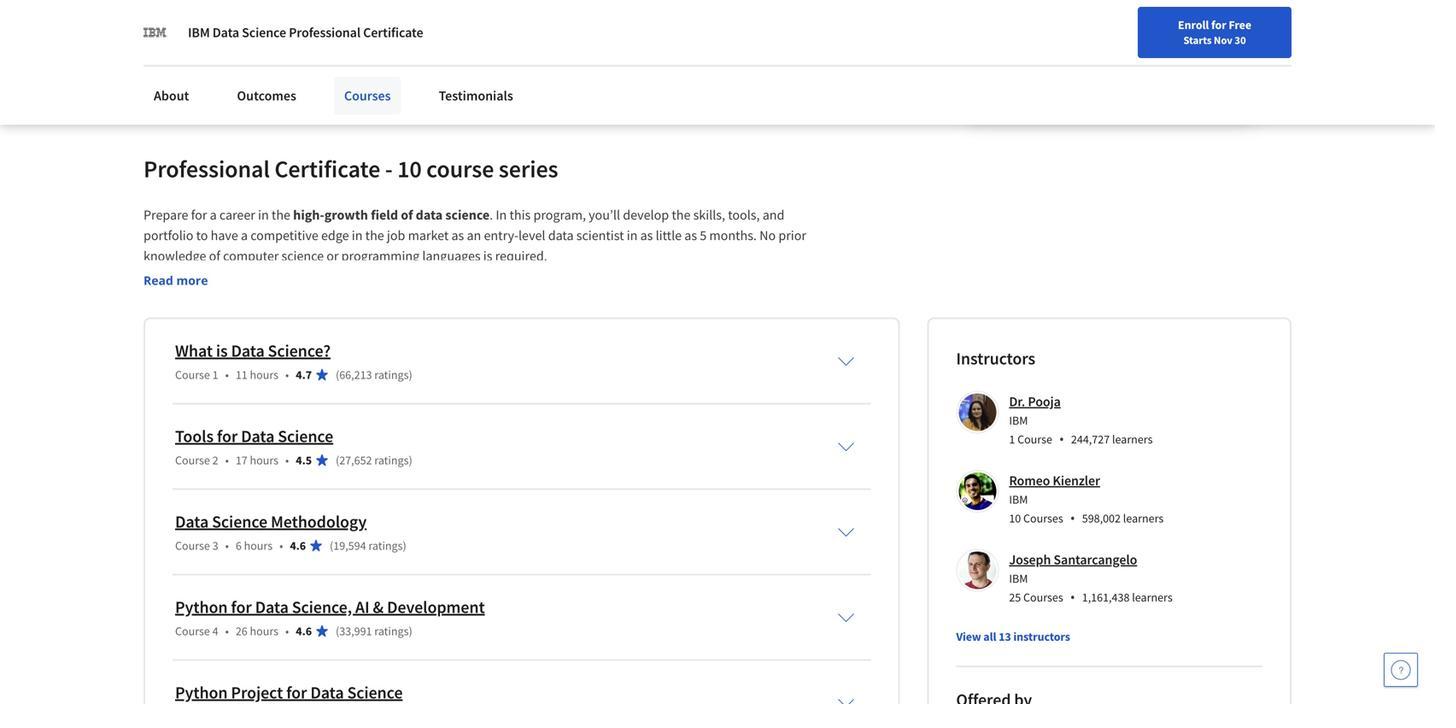 Task type: describe. For each thing, give the bounding box(es) containing it.
programming
[[342, 247, 420, 264]]

this inside '. in this program, you'll develop the skills, tools, and portfolio to have a competitive edge in the job market as an entry-level data scientist in as little as 5 months. no prior knowledge of computer science or programming languages is required.'
[[510, 206, 531, 223]]

romeo kienzler ibm 10 courses • 598,002 learners
[[1010, 472, 1164, 527]]

26
[[236, 623, 248, 639]]

about link
[[144, 77, 199, 115]]

) for science,
[[409, 623, 413, 639]]

ibm for joseph santarcangelo
[[1010, 571, 1029, 586]]

show notifications image
[[1205, 21, 1226, 42]]

learners for pooja
[[1113, 432, 1153, 447]]

1 as from the left
[[452, 227, 464, 244]]

joseph santarcangelo image
[[959, 552, 997, 589]]

view all 13 instructors button
[[957, 628, 1071, 645]]

portfolio
[[144, 227, 193, 244]]

ibm image
[[144, 21, 168, 44]]

what is data science? link
[[175, 340, 331, 361]]

to inside add this credential to your linkedin profile, resume, or cv share it on social media and in your performance review
[[282, 27, 294, 44]]

outcomes
[[237, 87, 296, 104]]

• left 4.5
[[285, 452, 289, 468]]

• right 2 on the left
[[225, 452, 229, 468]]

6
[[236, 538, 242, 553]]

linkedin
[[326, 27, 375, 44]]

ratings for science
[[375, 452, 409, 468]]

4
[[212, 623, 218, 639]]

tools for data science link
[[175, 426, 333, 447]]

17
[[236, 452, 248, 468]]

course 4 • 26 hours •
[[175, 623, 289, 639]]

no
[[760, 227, 776, 244]]

have
[[211, 227, 238, 244]]

learners for kienzler
[[1124, 511, 1164, 526]]

instructors
[[957, 348, 1036, 369]]

30
[[1235, 33, 1247, 47]]

hours for science?
[[250, 367, 279, 382]]

level
[[519, 227, 546, 244]]

19,594
[[334, 538, 366, 553]]

1 horizontal spatial professional
[[289, 24, 361, 41]]

python for data science, ai & development link
[[175, 596, 485, 618]]

• left 4.7
[[285, 367, 289, 382]]

course for data science methodology
[[175, 538, 210, 553]]

entry-
[[484, 227, 519, 244]]

dr.
[[1010, 393, 1026, 410]]

( 27,652 ratings )
[[336, 452, 413, 468]]

2 horizontal spatial the
[[672, 206, 691, 223]]

1,161,438
[[1083, 590, 1130, 605]]

courses for romeo
[[1024, 511, 1064, 526]]

science?
[[268, 340, 331, 361]]

• inside dr. pooja ibm 1 course • 244,727 learners
[[1060, 430, 1065, 448]]

what
[[175, 340, 213, 361]]

ratings right 19,594
[[369, 538, 403, 553]]

nov
[[1214, 33, 1233, 47]]

for for enroll
[[1212, 17, 1227, 32]]

python project for data science
[[175, 682, 403, 703]]

dr. pooja image
[[959, 394, 997, 431]]

free
[[1229, 17, 1252, 32]]

0 vertical spatial your
[[297, 27, 323, 44]]

ibm up share
[[188, 24, 210, 41]]

science inside '. in this program, you'll develop the skills, tools, and portfolio to have a competitive edge in the job market as an entry-level data scientist in as little as 5 months. no prior knowledge of computer science or programming languages is required.'
[[282, 247, 324, 264]]

what is data science?
[[175, 340, 331, 361]]

598,002
[[1083, 511, 1121, 526]]

tools for data science
[[175, 426, 333, 447]]

• left 11
[[225, 367, 229, 382]]

• right 4
[[225, 623, 229, 639]]

( for science
[[336, 452, 339, 468]]

data up course 4 • 26 hours •
[[255, 596, 289, 618]]

course 1 • 11 hours •
[[175, 367, 289, 382]]

joseph santarcangelo link
[[1010, 551, 1138, 568]]

0 vertical spatial data
[[416, 206, 443, 223]]

0 horizontal spatial is
[[216, 340, 228, 361]]

share
[[173, 47, 206, 64]]

and inside '. in this program, you'll develop the skills, tools, and portfolio to have a competitive edge in the job market as an entry-level data scientist in as little as 5 months. no prior knowledge of computer science or programming languages is required.'
[[763, 206, 785, 223]]

languages
[[423, 247, 481, 264]]

10 for courses
[[1010, 511, 1022, 526]]

for right project
[[286, 682, 307, 703]]

testimonials link
[[429, 77, 524, 115]]

tools,
[[728, 206, 760, 223]]

prepare for a career in the high-growth field of data science
[[144, 206, 490, 223]]

• inside romeo kienzler ibm 10 courses • 598,002 learners
[[1071, 509, 1076, 527]]

• right "26"
[[285, 623, 289, 639]]

pooja
[[1028, 393, 1061, 410]]

python for python project for data science
[[175, 682, 228, 703]]

this inside add this credential to your linkedin profile, resume, or cv share it on social media and in your performance review
[[198, 27, 219, 44]]

0 vertical spatial courses
[[344, 87, 391, 104]]

science up 4.5
[[278, 426, 333, 447]]

ibm for dr. pooja
[[1010, 413, 1029, 428]]

more
[[176, 272, 208, 288]]

cv
[[485, 27, 500, 44]]

0 horizontal spatial the
[[272, 206, 291, 223]]

science,
[[292, 596, 352, 618]]

romeo
[[1010, 472, 1051, 489]]

in inside add this credential to your linkedin profile, resume, or cv share it on social media and in your performance review
[[336, 47, 347, 64]]

or inside '. in this program, you'll develop the skills, tools, and portfolio to have a competitive edge in the job market as an entry-level data scientist in as little as 5 months. no prior knowledge of computer science or programming languages is required.'
[[327, 247, 339, 264]]

( 66,213 ratings )
[[336, 367, 413, 382]]

data down 33,991
[[311, 682, 344, 703]]

0 horizontal spatial professional
[[144, 154, 270, 184]]

data inside '. in this program, you'll develop the skills, tools, and portfolio to have a competitive edge in the job market as an entry-level data scientist in as little as 5 months. no prior knowledge of computer science or programming languages is required.'
[[548, 227, 574, 244]]

27,652
[[339, 452, 372, 468]]

review
[[455, 47, 492, 64]]

) right 19,594
[[403, 538, 407, 553]]

244,727
[[1072, 432, 1110, 447]]

a inside '. in this program, you'll develop the skills, tools, and portfolio to have a competitive edge in the job market as an entry-level data scientist in as little as 5 months. no prior knowledge of computer science or programming languages is required.'
[[241, 227, 248, 244]]

develop
[[623, 206, 669, 223]]

data up 17
[[241, 426, 275, 447]]

prior
[[779, 227, 807, 244]]

methodology
[[271, 511, 367, 532]]

4.5
[[296, 452, 312, 468]]

high-
[[293, 206, 325, 223]]

english
[[1108, 19, 1150, 36]]

tools
[[175, 426, 214, 447]]

for for python
[[231, 596, 252, 618]]

ratings for science?
[[375, 367, 409, 382]]

1 horizontal spatial the
[[366, 227, 384, 244]]

series
[[499, 154, 559, 184]]

2
[[212, 452, 218, 468]]

in right career
[[258, 206, 269, 223]]

2 as from the left
[[641, 227, 653, 244]]

data up on
[[213, 24, 239, 41]]

little
[[656, 227, 682, 244]]

3 as from the left
[[685, 227, 697, 244]]

learners for santarcangelo
[[1133, 590, 1173, 605]]

• down 'data science methodology'
[[280, 538, 283, 553]]

you'll
[[589, 206, 621, 223]]

python project for data science link
[[175, 682, 403, 703]]

knowledge
[[144, 247, 206, 264]]

hours for science
[[250, 452, 279, 468]]

of inside '. in this program, you'll develop the skills, tools, and portfolio to have a competitive edge in the job market as an entry-level data scientist in as little as 5 months. no prior knowledge of computer science or programming languages is required.'
[[209, 247, 220, 264]]

3
[[212, 538, 218, 553]]

data science methodology link
[[175, 511, 367, 532]]

all
[[984, 629, 997, 644]]

in
[[496, 206, 507, 223]]

field
[[371, 206, 398, 223]]

career
[[219, 206, 255, 223]]



Task type: locate. For each thing, give the bounding box(es) containing it.
data science methodology
[[175, 511, 367, 532]]

romeo kienzler link
[[1010, 472, 1101, 489]]

is
[[484, 247, 493, 264], [216, 340, 228, 361]]

for for tools
[[217, 426, 238, 447]]

1 vertical spatial 1
[[1010, 432, 1016, 447]]

1 horizontal spatial 10
[[1010, 511, 1022, 526]]

0 vertical spatial a
[[210, 206, 217, 223]]

1 vertical spatial 10
[[1010, 511, 1022, 526]]

of
[[401, 206, 413, 223], [209, 247, 220, 264]]

1 vertical spatial professional
[[144, 154, 270, 184]]

this right in
[[510, 206, 531, 223]]

1 horizontal spatial this
[[510, 206, 531, 223]]

1 horizontal spatial of
[[401, 206, 413, 223]]

courses down add this credential to your linkedin profile, resume, or cv share it on social media and in your performance review
[[344, 87, 391, 104]]

0 vertical spatial 10
[[398, 154, 422, 184]]

a
[[210, 206, 217, 223], [241, 227, 248, 244]]

0 horizontal spatial data
[[416, 206, 443, 223]]

courses inside romeo kienzler ibm 10 courses • 598,002 learners
[[1024, 511, 1064, 526]]

1 horizontal spatial and
[[763, 206, 785, 223]]

your
[[297, 27, 323, 44], [350, 47, 376, 64]]

project
[[231, 682, 283, 703]]

coursera career certificate image
[[969, 0, 1254, 116]]

science up an
[[446, 206, 490, 223]]

4.6 for data
[[296, 623, 312, 639]]

a up have
[[210, 206, 217, 223]]

certificate up performance
[[363, 24, 423, 41]]

) right 66,213
[[409, 367, 413, 382]]

skills,
[[694, 206, 726, 223]]

add
[[173, 27, 195, 44]]

to inside '. in this program, you'll develop the skills, tools, and portfolio to have a competitive edge in the job market as an entry-level data scientist in as little as 5 months. no prior knowledge of computer science or programming languages is required.'
[[196, 227, 208, 244]]

ibm inside dr. pooja ibm 1 course • 244,727 learners
[[1010, 413, 1029, 428]]

1 vertical spatial learners
[[1124, 511, 1164, 526]]

4.6
[[290, 538, 306, 553], [296, 623, 312, 639]]

science up 6
[[212, 511, 268, 532]]

10
[[398, 154, 422, 184], [1010, 511, 1022, 526]]

course 3 • 6 hours •
[[175, 538, 283, 553]]

0 horizontal spatial 1
[[212, 367, 218, 382]]

to
[[282, 27, 294, 44], [196, 227, 208, 244]]

help center image
[[1391, 660, 1412, 680]]

or left cv
[[470, 27, 482, 44]]

on
[[219, 47, 234, 64]]

the up programming in the top of the page
[[366, 227, 384, 244]]

for right prepare
[[191, 206, 207, 223]]

for for prepare
[[191, 206, 207, 223]]

ibm up the 25
[[1010, 571, 1029, 586]]

0 horizontal spatial science
[[282, 247, 324, 264]]

( for science?
[[336, 367, 339, 382]]

1 horizontal spatial data
[[548, 227, 574, 244]]

0 vertical spatial 4.6
[[290, 538, 306, 553]]

a right have
[[241, 227, 248, 244]]

ibm down dr. at the bottom right
[[1010, 413, 1029, 428]]

learners inside joseph santarcangelo ibm 25 courses • 1,161,438 learners
[[1133, 590, 1173, 605]]

competitive
[[251, 227, 319, 244]]

1 vertical spatial 4.6
[[296, 623, 312, 639]]

0 vertical spatial and
[[311, 47, 333, 64]]

( for science,
[[336, 623, 339, 639]]

( 19,594 ratings )
[[330, 538, 407, 553]]

hours for science,
[[250, 623, 279, 639]]

science
[[242, 24, 286, 41], [278, 426, 333, 447], [212, 511, 268, 532], [347, 682, 403, 703]]

ibm data science professional certificate
[[188, 24, 423, 41]]

science down "competitive"
[[282, 247, 324, 264]]

0 horizontal spatial a
[[210, 206, 217, 223]]

ibm down romeo on the bottom of the page
[[1010, 492, 1029, 507]]

development
[[387, 596, 485, 618]]

) for science?
[[409, 367, 413, 382]]

0 vertical spatial of
[[401, 206, 413, 223]]

1 inside dr. pooja ibm 1 course • 244,727 learners
[[1010, 432, 1016, 447]]

science down ( 33,991 ratings )
[[347, 682, 403, 703]]

0 vertical spatial 1
[[212, 367, 218, 382]]

course for tools for data science
[[175, 452, 210, 468]]

is up course 1 • 11 hours •
[[216, 340, 228, 361]]

the up little
[[672, 206, 691, 223]]

romeo kienzler image
[[959, 473, 997, 510]]

course down "what" at left
[[175, 367, 210, 382]]

professional up career
[[144, 154, 270, 184]]

certificate up prepare for a career in the high-growth field of data science on the top of the page
[[275, 154, 380, 184]]

10 down romeo on the bottom of the page
[[1010, 511, 1022, 526]]

data up market
[[416, 206, 443, 223]]

in down linkedin
[[336, 47, 347, 64]]

as left 5
[[685, 227, 697, 244]]

2 horizontal spatial as
[[685, 227, 697, 244]]

10 right -
[[398, 154, 422, 184]]

is inside '. in this program, you'll develop the skills, tools, and portfolio to have a competitive edge in the job market as an entry-level data scientist in as little as 5 months. no prior knowledge of computer science or programming languages is required.'
[[484, 247, 493, 264]]

0 horizontal spatial of
[[209, 247, 220, 264]]

2 vertical spatial courses
[[1024, 590, 1064, 605]]

python for python for data science, ai & development
[[175, 596, 228, 618]]

1 vertical spatial data
[[548, 227, 574, 244]]

1 vertical spatial python
[[175, 682, 228, 703]]

1 vertical spatial to
[[196, 227, 208, 244]]

10 inside romeo kienzler ibm 10 courses • 598,002 learners
[[1010, 511, 1022, 526]]

this up it
[[198, 27, 219, 44]]

in right edge
[[352, 227, 363, 244]]

hours right 17
[[250, 452, 279, 468]]

ratings right 27,652
[[375, 452, 409, 468]]

1 vertical spatial a
[[241, 227, 248, 244]]

0 vertical spatial or
[[470, 27, 482, 44]]

course for what is data science?
[[175, 367, 210, 382]]

in down 'develop'
[[627, 227, 638, 244]]

0 vertical spatial science
[[446, 206, 490, 223]]

1 vertical spatial and
[[763, 206, 785, 223]]

courses right the 25
[[1024, 590, 1064, 605]]

performance
[[378, 47, 452, 64]]

for
[[1212, 17, 1227, 32], [191, 206, 207, 223], [217, 426, 238, 447], [231, 596, 252, 618], [286, 682, 307, 703]]

credential
[[222, 27, 280, 44]]

ai
[[355, 596, 370, 618]]

4.6 for methodology
[[290, 538, 306, 553]]

1 vertical spatial your
[[350, 47, 376, 64]]

1 horizontal spatial as
[[641, 227, 653, 244]]

python up 4
[[175, 596, 228, 618]]

kienzler
[[1053, 472, 1101, 489]]

• right 3 on the bottom left of page
[[225, 538, 229, 553]]

( 33,991 ratings )
[[336, 623, 413, 639]]

instructors
[[1014, 629, 1071, 644]]

1 horizontal spatial is
[[484, 247, 493, 264]]

ibm inside romeo kienzler ibm 10 courses • 598,002 learners
[[1010, 492, 1029, 507]]

ratings for science,
[[375, 623, 409, 639]]

for up course 2 • 17 hours •
[[217, 426, 238, 447]]

growth
[[325, 206, 368, 223]]

&
[[373, 596, 384, 618]]

-
[[385, 154, 393, 184]]

professional certificate - 10 course series
[[144, 154, 559, 184]]

11
[[236, 367, 248, 382]]

to up media
[[282, 27, 294, 44]]

.
[[490, 206, 493, 223]]

• inside joseph santarcangelo ibm 25 courses • 1,161,438 learners
[[1071, 588, 1076, 606]]

computer
[[223, 247, 279, 264]]

and down ibm data science professional certificate
[[311, 47, 333, 64]]

ratings
[[375, 367, 409, 382], [375, 452, 409, 468], [369, 538, 403, 553], [375, 623, 409, 639]]

0 vertical spatial professional
[[289, 24, 361, 41]]

0 vertical spatial this
[[198, 27, 219, 44]]

33,991
[[339, 623, 372, 639]]

read more
[[144, 272, 208, 288]]

and inside add this credential to your linkedin profile, resume, or cv share it on social media and in your performance review
[[311, 47, 333, 64]]

enroll for free starts nov 30
[[1179, 17, 1252, 47]]

0 horizontal spatial as
[[452, 227, 464, 244]]

• left 244,727
[[1060, 430, 1065, 448]]

1 horizontal spatial to
[[282, 27, 294, 44]]

1 horizontal spatial a
[[241, 227, 248, 244]]

view all 13 instructors
[[957, 629, 1071, 644]]

dr. pooja ibm 1 course • 244,727 learners
[[1010, 393, 1153, 448]]

course inside dr. pooja ibm 1 course • 244,727 learners
[[1018, 432, 1053, 447]]

program,
[[534, 206, 586, 223]]

1 vertical spatial or
[[327, 247, 339, 264]]

learners right 1,161,438
[[1133, 590, 1173, 605]]

4.6 down methodology
[[290, 538, 306, 553]]

) down development
[[409, 623, 413, 639]]

5
[[700, 227, 707, 244]]

1 vertical spatial of
[[209, 247, 220, 264]]

market
[[408, 227, 449, 244]]

) right 27,652
[[409, 452, 413, 468]]

2 vertical spatial learners
[[1133, 590, 1173, 605]]

1 horizontal spatial 1
[[1010, 432, 1016, 447]]

1 horizontal spatial science
[[446, 206, 490, 223]]

courses
[[344, 87, 391, 104], [1024, 511, 1064, 526], [1024, 590, 1064, 605]]

view
[[957, 629, 982, 644]]

testimonials
[[439, 87, 513, 104]]

0 horizontal spatial to
[[196, 227, 208, 244]]

10 for course
[[398, 154, 422, 184]]

the
[[272, 206, 291, 223], [672, 206, 691, 223], [366, 227, 384, 244]]

ibm
[[188, 24, 210, 41], [1010, 413, 1029, 428], [1010, 492, 1029, 507], [1010, 571, 1029, 586]]

0 horizontal spatial this
[[198, 27, 219, 44]]

1 down dr. at the bottom right
[[1010, 432, 1016, 447]]

25
[[1010, 590, 1022, 605]]

python for data science, ai & development
[[175, 596, 485, 618]]

this
[[198, 27, 219, 44], [510, 206, 531, 223]]

course
[[175, 367, 210, 382], [1018, 432, 1053, 447], [175, 452, 210, 468], [175, 538, 210, 553], [175, 623, 210, 639]]

courses for joseph
[[1024, 590, 1064, 605]]

course left 3 on the bottom left of page
[[175, 538, 210, 553]]

months.
[[710, 227, 757, 244]]

0 vertical spatial to
[[282, 27, 294, 44]]

as down 'develop'
[[641, 227, 653, 244]]

0 vertical spatial python
[[175, 596, 228, 618]]

course
[[427, 154, 494, 184]]

your up media
[[297, 27, 323, 44]]

data up the course 3 • 6 hours •
[[175, 511, 209, 532]]

learners inside romeo kienzler ibm 10 courses • 598,002 learners
[[1124, 511, 1164, 526]]

for inside enroll for free starts nov 30
[[1212, 17, 1227, 32]]

( down methodology
[[330, 538, 334, 553]]

the up "competitive"
[[272, 206, 291, 223]]

enroll
[[1179, 17, 1210, 32]]

0 vertical spatial learners
[[1113, 432, 1153, 447]]

professional up media
[[289, 24, 361, 41]]

hours right "26"
[[250, 623, 279, 639]]

course for python for data science, ai & development
[[175, 623, 210, 639]]

read
[[144, 272, 173, 288]]

your down linkedin
[[350, 47, 376, 64]]

( down the "python for data science, ai & development"
[[336, 623, 339, 639]]

english button
[[1077, 0, 1180, 56]]

or down edge
[[327, 247, 339, 264]]

learners inside dr. pooja ibm 1 course • 244,727 learners
[[1113, 432, 1153, 447]]

ibm for romeo kienzler
[[1010, 492, 1029, 507]]

2 python from the top
[[175, 682, 228, 703]]

)
[[409, 367, 413, 382], [409, 452, 413, 468], [403, 538, 407, 553], [409, 623, 413, 639]]

course left 4
[[175, 623, 210, 639]]

hours right 11
[[250, 367, 279, 382]]

course left 2 on the left
[[175, 452, 210, 468]]

( right 4.5
[[336, 452, 339, 468]]

resume,
[[421, 27, 467, 44]]

data up 11
[[231, 340, 265, 361]]

learners right 244,727
[[1113, 432, 1153, 447]]

0 horizontal spatial your
[[297, 27, 323, 44]]

required.
[[495, 247, 548, 264]]

to left have
[[196, 227, 208, 244]]

for up "26"
[[231, 596, 252, 618]]

0 vertical spatial is
[[484, 247, 493, 264]]

course 2 • 17 hours •
[[175, 452, 289, 468]]

joseph
[[1010, 551, 1051, 568]]

( right 4.7
[[336, 367, 339, 382]]

1 horizontal spatial or
[[470, 27, 482, 44]]

social
[[237, 47, 270, 64]]

learners right 598,002 in the right of the page
[[1124, 511, 1164, 526]]

66,213
[[339, 367, 372, 382]]

1 horizontal spatial your
[[350, 47, 376, 64]]

python left project
[[175, 682, 228, 703]]

for up nov
[[1212, 17, 1227, 32]]

as left an
[[452, 227, 464, 244]]

0 horizontal spatial 10
[[398, 154, 422, 184]]

1 left 11
[[212, 367, 218, 382]]

0 horizontal spatial or
[[327, 247, 339, 264]]

santarcangelo
[[1054, 551, 1138, 568]]

science up social
[[242, 24, 286, 41]]

or inside add this credential to your linkedin profile, resume, or cv share it on social media and in your performance review
[[470, 27, 482, 44]]

1 python from the top
[[175, 596, 228, 618]]

0 horizontal spatial and
[[311, 47, 333, 64]]

hours
[[250, 367, 279, 382], [250, 452, 279, 468], [244, 538, 273, 553], [250, 623, 279, 639]]

courses inside joseph santarcangelo ibm 25 courses • 1,161,438 learners
[[1024, 590, 1064, 605]]

of down have
[[209, 247, 220, 264]]

learners
[[1113, 432, 1153, 447], [1124, 511, 1164, 526], [1133, 590, 1173, 605]]

courses down romeo kienzler link
[[1024, 511, 1064, 526]]

is down 'entry-'
[[484, 247, 493, 264]]

or
[[470, 27, 482, 44], [327, 247, 339, 264]]

of right field
[[401, 206, 413, 223]]

) for science
[[409, 452, 413, 468]]

add this credential to your linkedin profile, resume, or cv share it on social media and in your performance review
[[173, 27, 500, 64]]

None search field
[[244, 11, 654, 45]]

1 vertical spatial science
[[282, 247, 324, 264]]

ratings down &
[[375, 623, 409, 639]]

13
[[999, 629, 1012, 644]]

1 vertical spatial certificate
[[275, 154, 380, 184]]

1 vertical spatial is
[[216, 340, 228, 361]]

1 vertical spatial courses
[[1024, 511, 1064, 526]]

• left 598,002 in the right of the page
[[1071, 509, 1076, 527]]

1 vertical spatial this
[[510, 206, 531, 223]]

ratings right 66,213
[[375, 367, 409, 382]]

course down dr. pooja link
[[1018, 432, 1053, 447]]

data down program,
[[548, 227, 574, 244]]

4.6 down science,
[[296, 623, 312, 639]]

0 vertical spatial certificate
[[363, 24, 423, 41]]

• left 1,161,438
[[1071, 588, 1076, 606]]

and up no
[[763, 206, 785, 223]]

. in this program, you'll develop the skills, tools, and portfolio to have a competitive edge in the job market as an entry-level data scientist in as little as 5 months. no prior knowledge of computer science or programming languages is required.
[[144, 206, 809, 264]]

ibm inside joseph santarcangelo ibm 25 courses • 1,161,438 learners
[[1010, 571, 1029, 586]]

hours right 6
[[244, 538, 273, 553]]



Task type: vqa. For each thing, say whether or not it's contained in the screenshot.


